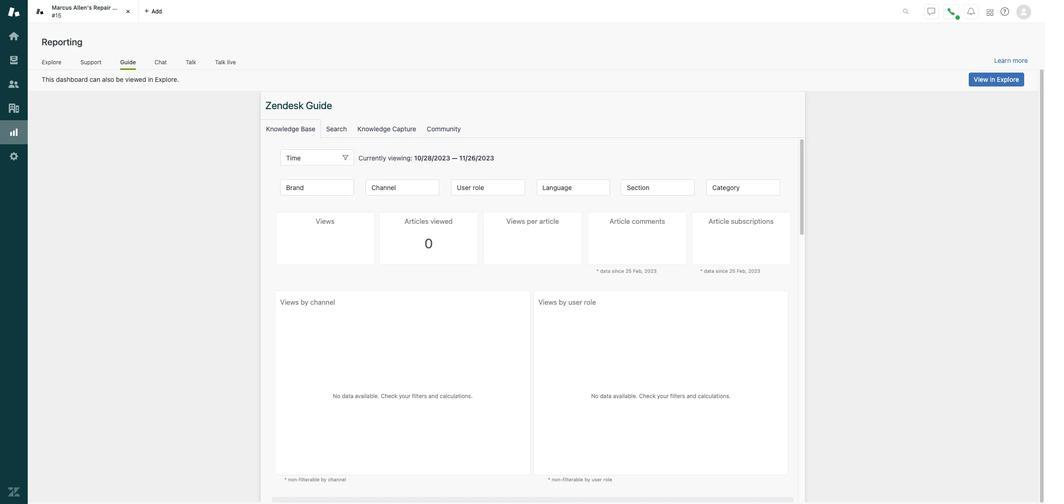 Task type: locate. For each thing, give the bounding box(es) containing it.
get help image
[[1002, 7, 1010, 16]]

0 horizontal spatial in
[[148, 75, 153, 83]]

explore down learn more link
[[998, 75, 1020, 83]]

can
[[90, 75, 100, 83]]

button displays agent's chat status as invisible. image
[[928, 8, 936, 15]]

tab containing marcus allen's repair ticket
[[28, 0, 139, 23]]

zendesk products image
[[988, 9, 994, 15]]

main element
[[0, 0, 28, 504]]

this
[[42, 75, 54, 83]]

talk for talk live
[[215, 59, 226, 66]]

1 talk from the left
[[186, 59, 196, 66]]

more
[[1014, 56, 1029, 64]]

2 talk from the left
[[215, 59, 226, 66]]

viewed
[[125, 75, 146, 83]]

1 vertical spatial explore
[[998, 75, 1020, 83]]

0 horizontal spatial talk
[[186, 59, 196, 66]]

1 horizontal spatial in
[[991, 75, 996, 83]]

in
[[148, 75, 153, 83], [991, 75, 996, 83]]

explore up this
[[42, 59, 61, 66]]

get started image
[[8, 30, 20, 42]]

views image
[[8, 54, 20, 66]]

in right viewed
[[148, 75, 153, 83]]

0 vertical spatial explore
[[42, 59, 61, 66]]

talk right chat
[[186, 59, 196, 66]]

dashboard
[[56, 75, 88, 83]]

talk
[[186, 59, 196, 66], [215, 59, 226, 66]]

1 in from the left
[[148, 75, 153, 83]]

1 horizontal spatial talk
[[215, 59, 226, 66]]

tab
[[28, 0, 139, 23]]

learn more
[[995, 56, 1029, 64]]

tabs tab list
[[28, 0, 894, 23]]

reporting
[[42, 37, 83, 47]]

explore link
[[42, 59, 62, 68]]

add
[[152, 8, 162, 15]]

add button
[[139, 0, 168, 23]]

explore
[[42, 59, 61, 66], [998, 75, 1020, 83]]

in right the view
[[991, 75, 996, 83]]

repair
[[93, 4, 111, 11]]

1 horizontal spatial explore
[[998, 75, 1020, 83]]

zendesk support image
[[8, 6, 20, 18]]

explore inside explore link
[[42, 59, 61, 66]]

support
[[80, 59, 102, 66]]

talk left live
[[215, 59, 226, 66]]

ticket
[[112, 4, 129, 11]]

0 horizontal spatial explore
[[42, 59, 61, 66]]

live
[[227, 59, 236, 66]]

be
[[116, 75, 124, 83]]

in inside button
[[991, 75, 996, 83]]

chat link
[[154, 59, 167, 68]]

this dashboard can also be viewed in explore.
[[42, 75, 179, 83]]

2 in from the left
[[991, 75, 996, 83]]

zendesk image
[[8, 486, 20, 498]]

explore inside view in explore button
[[998, 75, 1020, 83]]

talk live
[[215, 59, 236, 66]]

organizations image
[[8, 102, 20, 114]]



Task type: vqa. For each thing, say whether or not it's contained in the screenshot.
Learn More link
yes



Task type: describe. For each thing, give the bounding box(es) containing it.
view in explore button
[[970, 73, 1025, 87]]

talk link
[[186, 59, 196, 68]]

marcus allen's repair ticket #15
[[52, 4, 129, 19]]

marcus
[[52, 4, 72, 11]]

talk for talk
[[186, 59, 196, 66]]

guide link
[[120, 59, 136, 70]]

view
[[975, 75, 989, 83]]

close image
[[124, 7, 133, 16]]

support link
[[80, 59, 102, 68]]

also
[[102, 75, 114, 83]]

customers image
[[8, 78, 20, 90]]

view in explore
[[975, 75, 1020, 83]]

talk live link
[[215, 59, 236, 68]]

allen's
[[73, 4, 92, 11]]

#15
[[52, 12, 61, 19]]

reporting image
[[8, 126, 20, 138]]

notifications image
[[968, 8, 976, 15]]

learn more link
[[995, 56, 1029, 65]]

guide
[[120, 59, 136, 66]]

learn
[[995, 56, 1012, 64]]

explore.
[[155, 75, 179, 83]]

chat
[[155, 59, 167, 66]]

admin image
[[8, 150, 20, 162]]



